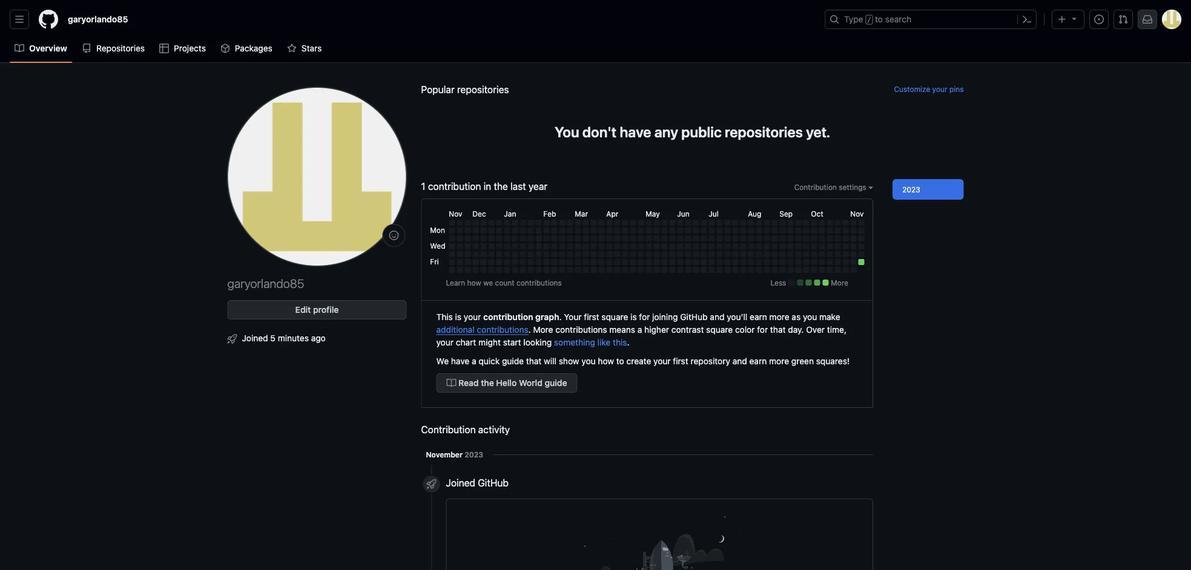 Task type: describe. For each thing, give the bounding box(es) containing it.
don't
[[582, 124, 617, 140]]

color
[[735, 325, 755, 335]]

1 horizontal spatial and
[[733, 356, 747, 366]]

package image
[[220, 44, 230, 53]]

day.
[[788, 325, 804, 335]]

you
[[555, 124, 579, 140]]

star image
[[287, 44, 297, 53]]

might
[[479, 337, 501, 347]]

read the hello world guide link
[[436, 374, 577, 393]]

create
[[626, 356, 651, 366]]

time,
[[827, 325, 847, 335]]

packages link
[[216, 39, 277, 58]]

repositories
[[96, 43, 145, 53]]

read the hello world guide
[[456, 378, 567, 388]]

may
[[646, 210, 660, 218]]

contributions inside this is your contribution graph . your first square is for joining github and you'll earn more as you make additional contributions
[[477, 325, 528, 335]]

contribution settings button
[[794, 182, 873, 193]]

triangle down image
[[1069, 14, 1079, 23]]

repository
[[691, 356, 730, 366]]

1 vertical spatial that
[[526, 356, 542, 366]]

0 horizontal spatial a
[[472, 356, 476, 366]]

count
[[495, 279, 514, 287]]

world
[[519, 378, 543, 388]]

public
[[681, 124, 722, 140]]

this is your contribution graph . your first square is for joining github and you'll earn more as you make additional contributions
[[436, 312, 840, 335]]

1
[[421, 181, 425, 192]]

start
[[503, 337, 521, 347]]

book image
[[447, 378, 456, 388]]

homepage image
[[39, 10, 58, 29]]

joined for joined 5 minutes ago
[[242, 333, 268, 343]]

customize
[[894, 85, 930, 93]]

jun
[[677, 210, 690, 218]]

ago
[[311, 333, 326, 343]]

we have a quick guide that will show you how to create your first repository and earn more green squares!
[[436, 356, 850, 366]]

issue opened image
[[1094, 15, 1104, 24]]

0 horizontal spatial garyorlando85
[[68, 14, 128, 24]]

command palette image
[[1022, 15, 1032, 24]]

. more contributions means a higher contrast square color for that day. over time, your chart might start looking
[[436, 325, 847, 347]]

mar
[[575, 210, 588, 218]]

contrast
[[671, 325, 704, 335]]

dec
[[473, 210, 486, 218]]

stars
[[301, 43, 322, 53]]

search
[[885, 14, 912, 24]]

smiley image
[[389, 231, 399, 240]]

last
[[511, 181, 526, 192]]

something
[[554, 337, 595, 347]]

table image
[[159, 44, 169, 53]]

read
[[459, 378, 479, 388]]

plus image
[[1057, 15, 1067, 24]]

earn inside this is your contribution graph . your first square is for joining github and you'll earn more as you make additional contributions
[[750, 312, 767, 322]]

overview link
[[10, 39, 72, 58]]

book image
[[15, 44, 24, 53]]

packages
[[235, 43, 272, 53]]

popular repositories
[[421, 84, 509, 95]]

make
[[819, 312, 840, 322]]

/
[[867, 16, 871, 24]]

contribution inside this is your contribution graph . your first square is for joining github and you'll earn more as you make additional contributions
[[483, 312, 533, 322]]

. inside . more contributions means a higher contrast square color for that day. over time, your chart might start looking
[[528, 325, 531, 335]]

means
[[609, 325, 635, 335]]

contribution activity
[[421, 424, 510, 436]]

1 vertical spatial how
[[598, 356, 614, 366]]

stars link
[[282, 39, 327, 58]]

chart
[[456, 337, 476, 347]]

0 horizontal spatial repositories
[[457, 84, 509, 95]]

we
[[483, 279, 493, 287]]

projects
[[174, 43, 206, 53]]

2023 link
[[893, 179, 964, 200]]

5
[[270, 333, 275, 343]]

your
[[564, 312, 582, 322]]

joining
[[652, 312, 678, 322]]

your inside . more contributions means a higher contrast square color for that day. over time, your chart might start looking
[[436, 337, 454, 347]]

customize your pins
[[894, 85, 964, 93]]

2 nov from the left
[[850, 210, 864, 218]]

repo image
[[82, 44, 91, 53]]

joined for joined github
[[446, 477, 475, 489]]

1 horizontal spatial have
[[620, 124, 651, 140]]

something like this .
[[554, 337, 630, 347]]

1 vertical spatial github
[[478, 477, 509, 489]]

activity
[[478, 424, 510, 436]]

edit profile button
[[227, 300, 407, 320]]

contribution settings
[[794, 183, 868, 191]]

first inside this is your contribution graph . your first square is for joining github and you'll earn more as you make additional contributions
[[584, 312, 599, 322]]

repositories link
[[77, 39, 150, 58]]

wed
[[430, 242, 445, 250]]

contributions inside . more contributions means a higher contrast square color for that day. over time, your chart might start looking
[[555, 325, 607, 335]]

you'll
[[727, 312, 747, 322]]

aug
[[748, 210, 761, 218]]

garyorlando85 link
[[63, 10, 133, 29]]

1 vertical spatial first
[[673, 356, 688, 366]]

learn how we count contributions
[[446, 279, 562, 287]]

graph
[[535, 312, 559, 322]]

your right create
[[653, 356, 671, 366]]

you inside this is your contribution graph . your first square is for joining github and you'll earn more as you make additional contributions
[[803, 312, 817, 322]]



Task type: vqa. For each thing, say whether or not it's contained in the screenshot.
first dot fill icon from the bottom
no



Task type: locate. For each thing, give the bounding box(es) containing it.
1 vertical spatial joined
[[446, 477, 475, 489]]

. inside this is your contribution graph . your first square is for joining github and you'll earn more as you make additional contributions
[[559, 312, 562, 322]]

edit
[[295, 305, 311, 315]]

2023
[[902, 185, 920, 194], [465, 451, 483, 459]]

guide down the start
[[502, 356, 524, 366]]

0 vertical spatial to
[[875, 14, 883, 24]]

additional contributions link
[[436, 325, 528, 335]]

year
[[529, 181, 548, 192]]

contribution
[[794, 183, 837, 191], [421, 424, 476, 436]]

joined github! image
[[508, 509, 811, 570]]

joined left 5
[[242, 333, 268, 343]]

1 horizontal spatial square
[[706, 325, 733, 335]]

nov left "dec" in the top left of the page
[[449, 210, 462, 218]]

contributions right 'count'
[[517, 279, 562, 287]]

in
[[484, 181, 491, 192]]

0 vertical spatial first
[[584, 312, 599, 322]]

type / to search
[[844, 14, 912, 24]]

1 horizontal spatial 2023
[[902, 185, 920, 194]]

1 horizontal spatial guide
[[545, 378, 567, 388]]

contributions
[[517, 279, 562, 287], [477, 325, 528, 335], [555, 325, 607, 335]]

github inside this is your contribution graph . your first square is for joining github and you'll earn more as you make additional contributions
[[680, 312, 708, 322]]

more down graph
[[533, 325, 553, 335]]

2 more from the top
[[769, 356, 789, 366]]

1       contribution         in the last year
[[421, 181, 548, 192]]

1 horizontal spatial garyorlando85
[[227, 276, 304, 290]]

learn how we count contributions link
[[446, 279, 562, 287]]

joined down november 2023
[[446, 477, 475, 489]]

guide for world
[[545, 378, 567, 388]]

more left the as on the right bottom
[[769, 312, 789, 322]]

2 vertical spatial .
[[627, 337, 630, 347]]

nov down settings
[[850, 210, 864, 218]]

1 horizontal spatial first
[[673, 356, 688, 366]]

0 horizontal spatial how
[[467, 279, 481, 287]]

0 vertical spatial more
[[831, 279, 849, 287]]

0 horizontal spatial you
[[582, 356, 596, 366]]

change your avatar image
[[227, 87, 407, 266]]

rocket image down november at the left bottom of page
[[427, 480, 436, 489]]

earn up color
[[750, 312, 767, 322]]

2 horizontal spatial .
[[627, 337, 630, 347]]

this
[[436, 312, 453, 322]]

2 is from the left
[[630, 312, 637, 322]]

0 horizontal spatial 2023
[[465, 451, 483, 459]]

2023 right settings
[[902, 185, 920, 194]]

a inside . more contributions means a higher contrast square color for that day. over time, your chart might start looking
[[638, 325, 642, 335]]

0 vertical spatial contribution
[[794, 183, 837, 191]]

and left you'll
[[710, 312, 725, 322]]

1 horizontal spatial that
[[770, 325, 786, 335]]

how down like
[[598, 356, 614, 366]]

pins
[[949, 85, 964, 93]]

0 horizontal spatial more
[[533, 325, 553, 335]]

overview
[[29, 43, 67, 53]]

0 vertical spatial more
[[769, 312, 789, 322]]

joined 5 minutes ago
[[242, 333, 326, 343]]

less
[[771, 279, 786, 287]]

1 horizontal spatial .
[[559, 312, 562, 322]]

something like this button
[[554, 336, 627, 349]]

0 vertical spatial how
[[467, 279, 481, 287]]

0 vertical spatial square
[[602, 312, 628, 322]]

more
[[831, 279, 849, 287], [533, 325, 553, 335]]

grid
[[428, 206, 866, 275]]

1 horizontal spatial contribution
[[483, 312, 533, 322]]

more
[[769, 312, 789, 322], [769, 356, 789, 366]]

1 horizontal spatial repositories
[[725, 124, 803, 140]]

you don't have any public repositories yet.
[[555, 124, 830, 140]]

0 vertical spatial repositories
[[457, 84, 509, 95]]

that left will
[[526, 356, 542, 366]]

1 horizontal spatial for
[[757, 325, 768, 335]]

1 vertical spatial the
[[481, 378, 494, 388]]

.
[[559, 312, 562, 322], [528, 325, 531, 335], [627, 337, 630, 347]]

edit profile
[[295, 305, 339, 315]]

your inside this is your contribution graph . your first square is for joining github and you'll earn more as you make additional contributions
[[464, 312, 481, 322]]

0 vertical spatial github
[[680, 312, 708, 322]]

to left create
[[616, 356, 624, 366]]

contribution up november at the left bottom of page
[[421, 424, 476, 436]]

minutes
[[278, 333, 309, 343]]

november 2023
[[426, 451, 483, 459]]

1 vertical spatial earn
[[749, 356, 767, 366]]

quick
[[479, 356, 500, 366]]

repositories right popular in the top of the page
[[457, 84, 509, 95]]

1 more from the top
[[769, 312, 789, 322]]

garyorlando85 up edit
[[227, 276, 304, 290]]

github down november 2023
[[478, 477, 509, 489]]

garyorlando85 up repo icon
[[68, 14, 128, 24]]

0 horizontal spatial square
[[602, 312, 628, 322]]

joined github
[[446, 477, 509, 489]]

1 vertical spatial you
[[582, 356, 596, 366]]

and right repository
[[733, 356, 747, 366]]

the right read in the left of the page
[[481, 378, 494, 388]]

to right /
[[875, 14, 883, 24]]

squares!
[[816, 356, 850, 366]]

is
[[455, 312, 461, 322], [630, 312, 637, 322]]

is up additional
[[455, 312, 461, 322]]

1 vertical spatial more
[[533, 325, 553, 335]]

0 vertical spatial joined
[[242, 333, 268, 343]]

1 vertical spatial garyorlando85
[[227, 276, 304, 290]]

0 horizontal spatial that
[[526, 356, 542, 366]]

0 vertical spatial 2023
[[902, 185, 920, 194]]

this
[[613, 337, 627, 347]]

grid containing nov
[[428, 206, 866, 275]]

guide down will
[[545, 378, 567, 388]]

a left quick
[[472, 356, 476, 366]]

1 vertical spatial contribution
[[483, 312, 533, 322]]

more left green
[[769, 356, 789, 366]]

oct
[[811, 210, 823, 218]]

0 horizontal spatial first
[[584, 312, 599, 322]]

1 horizontal spatial rocket image
[[427, 480, 436, 489]]

your up additional contributions link
[[464, 312, 481, 322]]

1 vertical spatial for
[[757, 325, 768, 335]]

0 horizontal spatial joined
[[242, 333, 268, 343]]

contribution
[[428, 181, 481, 192], [483, 312, 533, 322]]

1 horizontal spatial joined
[[446, 477, 475, 489]]

guide
[[502, 356, 524, 366], [545, 378, 567, 388]]

1 vertical spatial to
[[616, 356, 624, 366]]

1 horizontal spatial nov
[[850, 210, 864, 218]]

0 vertical spatial for
[[639, 312, 650, 322]]

git pull request image
[[1118, 15, 1128, 24]]

is up means
[[630, 312, 637, 322]]

1 vertical spatial more
[[769, 356, 789, 366]]

learn
[[446, 279, 465, 287]]

square down you'll
[[706, 325, 733, 335]]

1 vertical spatial 2023
[[465, 451, 483, 459]]

fri
[[430, 257, 439, 266]]

a
[[638, 325, 642, 335], [472, 356, 476, 366]]

and
[[710, 312, 725, 322], [733, 356, 747, 366]]

nov
[[449, 210, 462, 218], [850, 210, 864, 218]]

0 vertical spatial you
[[803, 312, 817, 322]]

. down means
[[627, 337, 630, 347]]

how
[[467, 279, 481, 287], [598, 356, 614, 366]]

we
[[436, 356, 449, 366]]

github
[[680, 312, 708, 322], [478, 477, 509, 489]]

contribution right 1
[[428, 181, 481, 192]]

0 horizontal spatial contribution
[[421, 424, 476, 436]]

november
[[426, 451, 463, 459]]

1 horizontal spatial is
[[630, 312, 637, 322]]

profile
[[313, 305, 339, 315]]

higher
[[644, 325, 669, 335]]

1 horizontal spatial you
[[803, 312, 817, 322]]

your down additional
[[436, 337, 454, 347]]

a left the higher
[[638, 325, 642, 335]]

for
[[639, 312, 650, 322], [757, 325, 768, 335]]

rocket image left 5
[[227, 334, 237, 344]]

hello
[[496, 378, 517, 388]]

0 horizontal spatial and
[[710, 312, 725, 322]]

jan
[[504, 210, 516, 218]]

for inside this is your contribution graph . your first square is for joining github and you'll earn more as you make additional contributions
[[639, 312, 650, 322]]

projects link
[[154, 39, 211, 58]]

github up the contrast
[[680, 312, 708, 322]]

1 vertical spatial have
[[451, 356, 469, 366]]

1 horizontal spatial a
[[638, 325, 642, 335]]

0 horizontal spatial .
[[528, 325, 531, 335]]

as
[[792, 312, 801, 322]]

0 vertical spatial that
[[770, 325, 786, 335]]

0 vertical spatial and
[[710, 312, 725, 322]]

0 horizontal spatial is
[[455, 312, 461, 322]]

1 horizontal spatial how
[[598, 356, 614, 366]]

feb
[[543, 210, 556, 218]]

0 horizontal spatial rocket image
[[227, 334, 237, 344]]

0 horizontal spatial have
[[451, 356, 469, 366]]

0 vertical spatial a
[[638, 325, 642, 335]]

1 vertical spatial square
[[706, 325, 733, 335]]

0 vertical spatial have
[[620, 124, 651, 140]]

contribution inside popup button
[[794, 183, 837, 191]]

notifications image
[[1143, 15, 1152, 24]]

0 vertical spatial earn
[[750, 312, 767, 322]]

first right your
[[584, 312, 599, 322]]

rocket image
[[227, 334, 237, 344], [427, 480, 436, 489]]

show
[[559, 356, 579, 366]]

square inside this is your contribution graph . your first square is for joining github and you'll earn more as you make additional contributions
[[602, 312, 628, 322]]

looking
[[523, 337, 552, 347]]

repositories left 'yet.'
[[725, 124, 803, 140]]

your
[[932, 85, 947, 93], [464, 312, 481, 322], [436, 337, 454, 347], [653, 356, 671, 366]]

have left any
[[620, 124, 651, 140]]

0 horizontal spatial guide
[[502, 356, 524, 366]]

1 vertical spatial rocket image
[[427, 480, 436, 489]]

1 vertical spatial guide
[[545, 378, 567, 388]]

type
[[844, 14, 863, 24]]

1 vertical spatial .
[[528, 325, 531, 335]]

how left we
[[467, 279, 481, 287]]

apr
[[606, 210, 618, 218]]

0 horizontal spatial for
[[639, 312, 650, 322]]

0 vertical spatial guide
[[502, 356, 524, 366]]

2023 down contribution activity
[[465, 451, 483, 459]]

1 vertical spatial a
[[472, 356, 476, 366]]

mon
[[430, 226, 445, 234]]

to
[[875, 14, 883, 24], [616, 356, 624, 366]]

0 vertical spatial .
[[559, 312, 562, 322]]

will
[[544, 356, 556, 366]]

over
[[806, 325, 825, 335]]

0 horizontal spatial to
[[616, 356, 624, 366]]

that inside . more contributions means a higher contrast square color for that day. over time, your chart might start looking
[[770, 325, 786, 335]]

for right color
[[757, 325, 768, 335]]

contributions up something
[[555, 325, 607, 335]]

have right we
[[451, 356, 469, 366]]

like
[[597, 337, 611, 347]]

the
[[494, 181, 508, 192], [481, 378, 494, 388]]

sep
[[780, 210, 793, 218]]

1 vertical spatial and
[[733, 356, 747, 366]]

. up looking in the left bottom of the page
[[528, 325, 531, 335]]

and inside this is your contribution graph . your first square is for joining github and you'll earn more as you make additional contributions
[[710, 312, 725, 322]]

the right the in
[[494, 181, 508, 192]]

yet.
[[806, 124, 830, 140]]

1 vertical spatial repositories
[[725, 124, 803, 140]]

1 vertical spatial contribution
[[421, 424, 476, 436]]

additional
[[436, 325, 475, 335]]

0 vertical spatial rocket image
[[227, 334, 237, 344]]

contribution up oct
[[794, 183, 837, 191]]

0 horizontal spatial nov
[[449, 210, 462, 218]]

square up means
[[602, 312, 628, 322]]

1 horizontal spatial more
[[831, 279, 849, 287]]

that left day.
[[770, 325, 786, 335]]

1 nov from the left
[[449, 210, 462, 218]]

more inside . more contributions means a higher contrast square color for that day. over time, your chart might start looking
[[533, 325, 553, 335]]

your left pins
[[932, 85, 947, 93]]

contribution for contribution settings
[[794, 183, 837, 191]]

contributions up the start
[[477, 325, 528, 335]]

0 vertical spatial garyorlando85
[[68, 14, 128, 24]]

guide for quick
[[502, 356, 524, 366]]

1 horizontal spatial to
[[875, 14, 883, 24]]

0 horizontal spatial contribution
[[428, 181, 481, 192]]

settings
[[839, 183, 866, 191]]

more inside this is your contribution graph . your first square is for joining github and you'll earn more as you make additional contributions
[[769, 312, 789, 322]]

for up the higher
[[639, 312, 650, 322]]

1 is from the left
[[455, 312, 461, 322]]

. left your
[[559, 312, 562, 322]]

you down something like this button
[[582, 356, 596, 366]]

1 horizontal spatial github
[[680, 312, 708, 322]]

for inside . more contributions means a higher contrast square color for that day. over time, your chart might start looking
[[757, 325, 768, 335]]

earn
[[750, 312, 767, 322], [749, 356, 767, 366]]

contribution up the start
[[483, 312, 533, 322]]

more up make
[[831, 279, 849, 287]]

cell
[[449, 220, 455, 226], [457, 220, 463, 226], [465, 220, 471, 226], [473, 220, 479, 226], [480, 220, 486, 226], [488, 220, 494, 226], [496, 220, 502, 226], [504, 220, 510, 226], [512, 220, 518, 226], [520, 220, 526, 226], [528, 220, 534, 226], [536, 220, 542, 226], [543, 220, 549, 226], [551, 220, 557, 226], [559, 220, 565, 226], [567, 220, 573, 226], [575, 220, 581, 226], [583, 220, 589, 226], [591, 220, 597, 226], [599, 220, 605, 226], [606, 220, 612, 226], [614, 220, 620, 226], [622, 220, 628, 226], [630, 220, 636, 226], [638, 220, 644, 226], [646, 220, 652, 226], [654, 220, 660, 226], [661, 220, 668, 226], [669, 220, 675, 226], [677, 220, 683, 226], [685, 220, 691, 226], [693, 220, 699, 226], [701, 220, 707, 226], [709, 220, 715, 226], [717, 220, 723, 226], [724, 220, 731, 226], [732, 220, 738, 226], [740, 220, 746, 226], [748, 220, 754, 226], [756, 220, 762, 226], [764, 220, 770, 226], [772, 220, 778, 226], [780, 220, 786, 226], [787, 220, 793, 226], [795, 220, 801, 226], [803, 220, 809, 226], [811, 220, 817, 226], [819, 220, 825, 226], [827, 220, 833, 226], [835, 220, 841, 226], [843, 220, 849, 226], [850, 220, 856, 226], [858, 220, 864, 226], [449, 228, 455, 234], [457, 228, 463, 234], [465, 228, 471, 234], [473, 228, 479, 234], [480, 228, 486, 234], [488, 228, 494, 234], [496, 228, 502, 234], [504, 228, 510, 234], [512, 228, 518, 234], [520, 228, 526, 234], [528, 228, 534, 234], [536, 228, 542, 234], [543, 228, 549, 234], [551, 228, 557, 234], [559, 228, 565, 234], [567, 228, 573, 234], [575, 228, 581, 234], [583, 228, 589, 234], [591, 228, 597, 234], [599, 228, 605, 234], [606, 228, 612, 234], [614, 228, 620, 234], [622, 228, 628, 234], [630, 228, 636, 234], [638, 228, 644, 234], [646, 228, 652, 234], [654, 228, 660, 234], [661, 228, 668, 234], [669, 228, 675, 234], [677, 228, 683, 234], [685, 228, 691, 234], [693, 228, 699, 234], [701, 228, 707, 234], [709, 228, 715, 234], [717, 228, 723, 234], [724, 228, 731, 234], [732, 228, 738, 234], [740, 228, 746, 234], [748, 228, 754, 234], [756, 228, 762, 234], [764, 228, 770, 234], [772, 228, 778, 234], [780, 228, 786, 234], [787, 228, 793, 234], [795, 228, 801, 234], [803, 228, 809, 234], [811, 228, 817, 234], [819, 228, 825, 234], [827, 228, 833, 234], [835, 228, 841, 234], [843, 228, 849, 234], [850, 228, 856, 234], [858, 228, 864, 234], [449, 236, 455, 242], [457, 236, 463, 242], [465, 236, 471, 242], [473, 236, 479, 242], [480, 236, 486, 242], [488, 236, 494, 242], [496, 236, 502, 242], [504, 236, 510, 242], [512, 236, 518, 242], [520, 236, 526, 242], [528, 236, 534, 242], [536, 236, 542, 242], [543, 236, 549, 242], [551, 236, 557, 242], [559, 236, 565, 242], [567, 236, 573, 242], [575, 236, 581, 242], [583, 236, 589, 242], [591, 236, 597, 242], [599, 236, 605, 242], [606, 236, 612, 242], [614, 236, 620, 242], [622, 236, 628, 242], [630, 236, 636, 242], [638, 236, 644, 242], [646, 236, 652, 242], [654, 236, 660, 242], [661, 236, 668, 242], [669, 236, 675, 242], [677, 236, 683, 242], [685, 236, 691, 242], [693, 236, 699, 242], [701, 236, 707, 242], [709, 236, 715, 242], [717, 236, 723, 242], [724, 236, 731, 242], [732, 236, 738, 242], [740, 236, 746, 242], [748, 236, 754, 242], [756, 236, 762, 242], [764, 236, 770, 242], [772, 236, 778, 242], [780, 236, 786, 242], [787, 236, 793, 242], [795, 236, 801, 242], [803, 236, 809, 242], [811, 236, 817, 242], [819, 236, 825, 242], [827, 236, 833, 242], [835, 236, 841, 242], [843, 236, 849, 242], [850, 236, 856, 242], [858, 236, 864, 242], [449, 243, 455, 249], [457, 243, 463, 249], [465, 243, 471, 249], [473, 243, 479, 249], [480, 243, 486, 249], [488, 243, 494, 249], [496, 243, 502, 249], [504, 243, 510, 249], [512, 243, 518, 249], [520, 243, 526, 249], [528, 243, 534, 249], [536, 243, 542, 249], [543, 243, 549, 249], [551, 243, 557, 249], [559, 243, 565, 249], [567, 243, 573, 249], [575, 243, 581, 249], [583, 243, 589, 249], [591, 243, 597, 249], [599, 243, 605, 249], [606, 243, 612, 249], [614, 243, 620, 249], [622, 243, 628, 249], [630, 243, 636, 249], [638, 243, 644, 249], [646, 243, 652, 249], [654, 243, 660, 249], [661, 243, 668, 249], [669, 243, 675, 249], [677, 243, 683, 249], [685, 243, 691, 249], [693, 243, 699, 249], [701, 243, 707, 249], [709, 243, 715, 249], [717, 243, 723, 249], [724, 243, 731, 249], [732, 243, 738, 249], [740, 243, 746, 249], [748, 243, 754, 249], [756, 243, 762, 249], [764, 243, 770, 249], [772, 243, 778, 249], [780, 243, 786, 249], [787, 243, 793, 249], [795, 243, 801, 249], [803, 243, 809, 249], [811, 243, 817, 249], [819, 243, 825, 249], [827, 243, 833, 249], [835, 243, 841, 249], [843, 243, 849, 249], [850, 243, 856, 249], [858, 243, 864, 249], [449, 251, 455, 257], [457, 251, 463, 257], [465, 251, 471, 257], [473, 251, 479, 257], [480, 251, 486, 257], [488, 251, 494, 257], [496, 251, 502, 257], [504, 251, 510, 257], [512, 251, 518, 257], [520, 251, 526, 257], [528, 251, 534, 257], [536, 251, 542, 257], [543, 251, 549, 257], [551, 251, 557, 257], [559, 251, 565, 257], [567, 251, 573, 257], [575, 251, 581, 257], [583, 251, 589, 257], [591, 251, 597, 257], [599, 251, 605, 257], [606, 251, 612, 257], [614, 251, 620, 257], [622, 251, 628, 257], [630, 251, 636, 257], [638, 251, 644, 257], [646, 251, 652, 257], [654, 251, 660, 257], [661, 251, 668, 257], [669, 251, 675, 257], [677, 251, 683, 257], [685, 251, 691, 257], [693, 251, 699, 257], [701, 251, 707, 257], [709, 251, 715, 257], [717, 251, 723, 257], [724, 251, 731, 257], [732, 251, 738, 257], [740, 251, 746, 257], [748, 251, 754, 257], [756, 251, 762, 257], [764, 251, 770, 257], [772, 251, 778, 257], [780, 251, 786, 257], [787, 251, 793, 257], [795, 251, 801, 257], [803, 251, 809, 257], [811, 251, 817, 257], [819, 251, 825, 257], [827, 251, 833, 257], [835, 251, 841, 257], [843, 251, 849, 257], [850, 251, 856, 257], [858, 251, 864, 257], [449, 259, 455, 265], [457, 259, 463, 265], [465, 259, 471, 265], [473, 259, 479, 265], [480, 259, 486, 265], [488, 259, 494, 265], [496, 259, 502, 265], [504, 259, 510, 265], [512, 259, 518, 265], [520, 259, 526, 265], [528, 259, 534, 265], [536, 259, 542, 265], [543, 259, 549, 265], [551, 259, 557, 265], [559, 259, 565, 265], [567, 259, 573, 265], [575, 259, 581, 265], [583, 259, 589, 265], [591, 259, 597, 265], [599, 259, 605, 265], [606, 259, 612, 265], [614, 259, 620, 265], [622, 259, 628, 265], [630, 259, 636, 265], [638, 259, 644, 265], [646, 259, 652, 265], [654, 259, 660, 265], [661, 259, 668, 265], [669, 259, 675, 265], [677, 259, 683, 265], [685, 259, 691, 265], [693, 259, 699, 265], [701, 259, 707, 265], [709, 259, 715, 265], [717, 259, 723, 265], [724, 259, 731, 265], [732, 259, 738, 265], [740, 259, 746, 265], [748, 259, 754, 265], [756, 259, 762, 265], [764, 259, 770, 265], [772, 259, 778, 265], [780, 259, 786, 265], [787, 259, 793, 265], [795, 259, 801, 265], [803, 259, 809, 265], [811, 259, 817, 265], [819, 259, 825, 265], [827, 259, 833, 265], [835, 259, 841, 265], [843, 259, 849, 265], [850, 259, 856, 265], [858, 259, 864, 265], [449, 267, 455, 273], [457, 267, 463, 273], [465, 267, 471, 273], [473, 267, 479, 273], [480, 267, 486, 273], [488, 267, 494, 273], [496, 267, 502, 273], [504, 267, 510, 273], [512, 267, 518, 273], [520, 267, 526, 273], [528, 267, 534, 273], [536, 267, 542, 273], [543, 267, 549, 273], [551, 267, 557, 273], [559, 267, 565, 273], [567, 267, 573, 273], [575, 267, 581, 273], [583, 267, 589, 273], [591, 267, 597, 273], [599, 267, 605, 273], [606, 267, 612, 273], [614, 267, 620, 273], [622, 267, 628, 273], [630, 267, 636, 273], [638, 267, 644, 273], [646, 267, 652, 273], [654, 267, 660, 273], [661, 267, 668, 273], [669, 267, 675, 273], [677, 267, 683, 273], [685, 267, 691, 273], [693, 267, 699, 273], [701, 267, 707, 273], [709, 267, 715, 273], [717, 267, 723, 273], [724, 267, 731, 273], [732, 267, 738, 273], [740, 267, 746, 273], [748, 267, 754, 273], [756, 267, 762, 273], [764, 267, 770, 273], [772, 267, 778, 273], [780, 267, 786, 273], [787, 267, 793, 273], [795, 267, 801, 273], [803, 267, 809, 273], [811, 267, 817, 273], [819, 267, 825, 273], [827, 267, 833, 273], [835, 267, 841, 273], [843, 267, 849, 273], [850, 267, 856, 273]]

jul
[[709, 210, 719, 218]]

first
[[584, 312, 599, 322], [673, 356, 688, 366]]

square inside . more contributions means a higher contrast square color for that day. over time, your chart might start looking
[[706, 325, 733, 335]]

you right the as on the right bottom
[[803, 312, 817, 322]]

earn down color
[[749, 356, 767, 366]]

0 vertical spatial the
[[494, 181, 508, 192]]

any
[[654, 124, 678, 140]]

1 horizontal spatial contribution
[[794, 183, 837, 191]]

0 vertical spatial contribution
[[428, 181, 481, 192]]

popular
[[421, 84, 455, 95]]

0 horizontal spatial github
[[478, 477, 509, 489]]

contribution for contribution activity
[[421, 424, 476, 436]]

first left repository
[[673, 356, 688, 366]]



